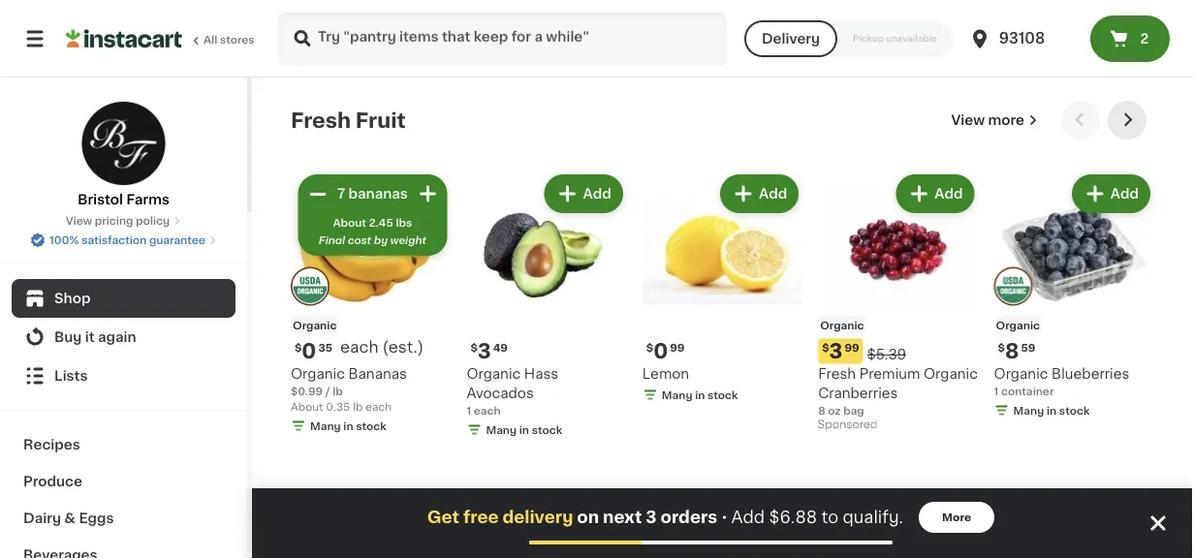 Task type: locate. For each thing, give the bounding box(es) containing it.
1 vertical spatial 1
[[467, 405, 471, 416]]

99 inside $ 3 99 $5.39 fresh premium organic cranberries 8 oz bag
[[845, 342, 860, 353]]

1 inside organic hass avocados 1 each
[[467, 405, 471, 416]]

None search field
[[277, 12, 727, 66]]

1 left container
[[994, 386, 999, 396]]

cranberries
[[818, 386, 898, 400]]

bananas
[[348, 187, 408, 201]]

$ up cranberries
[[822, 342, 829, 353]]

in
[[695, 390, 705, 400], [1047, 405, 1057, 416], [343, 421, 353, 431], [519, 424, 529, 435]]

1 horizontal spatial 0
[[653, 341, 668, 361]]

1 horizontal spatial about
[[333, 218, 366, 228]]

bristol farms
[[78, 193, 170, 206]]

fresh left 'fruit'
[[291, 110, 351, 130]]

view up "100%"
[[66, 216, 92, 226]]

0 horizontal spatial 99
[[670, 342, 685, 353]]

0 horizontal spatial item badge image
[[291, 267, 330, 306]]

service type group
[[744, 20, 953, 57]]

$ 3 49
[[471, 341, 508, 361]]

about up the cost
[[333, 218, 366, 228]]

view
[[951, 113, 985, 127], [66, 216, 92, 226]]

many in stock
[[662, 390, 738, 400], [1014, 405, 1090, 416], [310, 421, 387, 431], [486, 424, 562, 435]]

policy
[[136, 216, 170, 226]]

•
[[721, 510, 728, 525]]

add
[[583, 187, 611, 201], [759, 187, 787, 201], [935, 187, 963, 201], [1111, 187, 1139, 201], [731, 509, 765, 526]]

3
[[478, 341, 491, 361], [829, 341, 843, 361], [646, 509, 657, 526]]

pricing
[[95, 216, 133, 226]]

99
[[670, 342, 685, 353], [845, 342, 860, 353]]

0 vertical spatial fresh
[[291, 110, 351, 130]]

buy
[[54, 331, 82, 344]]

3 up cranberries
[[829, 341, 843, 361]]

1 0 from the left
[[302, 341, 316, 361]]

many
[[662, 390, 693, 400], [1014, 405, 1044, 416], [310, 421, 341, 431], [486, 424, 517, 435]]

produce link
[[12, 463, 236, 500]]

many down lemon
[[662, 390, 693, 400]]

7
[[337, 187, 345, 201]]

stock inside product group
[[1059, 405, 1090, 416]]

$ inside $ 3 49
[[471, 342, 478, 353]]

main content containing fresh fruit
[[252, 78, 1193, 558]]

item badge image for organic bananas
[[291, 267, 330, 306]]

$ inside $ 0 35
[[295, 342, 302, 353]]

0 horizontal spatial about
[[291, 401, 323, 412]]

1
[[994, 386, 999, 396], [467, 405, 471, 416]]

$ left 49
[[471, 342, 478, 353]]

1 item badge image from the left
[[291, 267, 330, 306]]

bristol
[[78, 193, 123, 206]]

view for view pricing policy
[[66, 216, 92, 226]]

0 vertical spatial lb
[[333, 386, 343, 396]]

add for 8
[[1111, 187, 1139, 201]]

2 99 from the left
[[845, 342, 860, 353]]

1 vertical spatial lb
[[353, 401, 363, 412]]

dairy & eggs link
[[12, 500, 236, 537]]

1 horizontal spatial 8
[[1005, 341, 1019, 361]]

99 up lemon
[[670, 342, 685, 353]]

lb right /
[[333, 386, 343, 396]]

0 horizontal spatial 1
[[467, 405, 471, 416]]

organic up /
[[291, 367, 345, 380]]

99 left $5.39
[[845, 342, 860, 353]]

organic up 59
[[996, 320, 1040, 330]]

2 add button from the left
[[722, 176, 797, 211]]

delivery
[[503, 509, 573, 526]]

Search field
[[279, 14, 725, 64]]

hass
[[524, 367, 559, 380]]

0 for $ 0 35
[[302, 341, 316, 361]]

item badge image up 59
[[994, 267, 1033, 306]]

1 horizontal spatial fresh
[[818, 367, 856, 380]]

fresh up cranberries
[[818, 367, 856, 380]]

1 horizontal spatial 3
[[646, 509, 657, 526]]

0 horizontal spatial 3
[[478, 341, 491, 361]]

2 0 from the left
[[653, 341, 668, 361]]

1 99 from the left
[[670, 342, 685, 353]]

many in stock down lemon
[[662, 390, 738, 400]]

fruit
[[356, 110, 406, 130]]

1 horizontal spatial view
[[951, 113, 985, 127]]

$ up lemon
[[646, 342, 653, 353]]

organic up 35
[[293, 320, 337, 330]]

by
[[374, 235, 388, 246]]

$ left 59
[[998, 342, 1005, 353]]

lb
[[333, 386, 343, 396], [353, 401, 363, 412]]

organic inside organic blueberries 1 container
[[994, 367, 1048, 380]]

organic blueberries 1 container
[[994, 367, 1130, 396]]

0 horizontal spatial 8
[[818, 405, 826, 416]]

lbs
[[396, 218, 412, 228]]

1 vertical spatial 8
[[818, 405, 826, 416]]

0 vertical spatial 8
[[1005, 341, 1019, 361]]

1 horizontal spatial lb
[[353, 401, 363, 412]]

add button for 3
[[546, 176, 621, 211]]

1 vertical spatial view
[[66, 216, 92, 226]]

add button for 8
[[1074, 176, 1149, 211]]

decrement quantity of organic bananas image
[[306, 182, 329, 206]]

0 horizontal spatial lb
[[333, 386, 343, 396]]

4 add button from the left
[[1074, 176, 1149, 211]]

view more button
[[944, 101, 1046, 140]]

0 up lemon
[[653, 341, 668, 361]]

item badge image for organic blueberries
[[994, 267, 1033, 306]]

0 horizontal spatial view
[[66, 216, 92, 226]]

item badge image
[[291, 267, 330, 306], [994, 267, 1033, 306]]

3 right next
[[646, 509, 657, 526]]

on
[[577, 509, 599, 526]]

99 for 3
[[845, 342, 860, 353]]

view inside popup button
[[951, 113, 985, 127]]

99 inside $ 0 99
[[670, 342, 685, 353]]

about inside organic bananas $0.99 / lb about 0.35 lb each
[[291, 401, 323, 412]]

shop
[[54, 292, 91, 305]]

dairy
[[23, 512, 61, 525]]

$ for organic blueberries
[[998, 342, 1005, 353]]

each down "avocados"
[[474, 405, 501, 416]]

view inside view pricing policy link
[[66, 216, 92, 226]]

about down the $0.99
[[291, 401, 323, 412]]

main content
[[252, 78, 1193, 558]]

0 vertical spatial about
[[333, 218, 366, 228]]

add inside treatment tracker modal dialog
[[731, 509, 765, 526]]

$
[[295, 342, 302, 353], [471, 342, 478, 353], [646, 342, 653, 353], [822, 342, 829, 353], [998, 342, 1005, 353]]

organic
[[293, 320, 337, 330], [820, 320, 864, 330], [996, 320, 1040, 330], [291, 367, 345, 380], [467, 367, 521, 380], [924, 367, 978, 380], [994, 367, 1048, 380]]

blueberries
[[1052, 367, 1130, 380]]

all stores link
[[66, 12, 256, 66]]

add button
[[546, 176, 621, 211], [722, 176, 797, 211], [898, 176, 973, 211], [1074, 176, 1149, 211]]

get
[[427, 509, 460, 526]]

all stores
[[204, 34, 255, 45]]

$5.39
[[867, 347, 906, 361]]

0 left 35
[[302, 341, 316, 361]]

all
[[204, 34, 217, 45]]

8 left 59
[[1005, 341, 1019, 361]]

$0.35 each (estimated) element
[[291, 339, 451, 364]]

item badge image down final
[[291, 267, 330, 306]]

2 horizontal spatial 3
[[829, 341, 843, 361]]

$ inside $ 8 59
[[998, 342, 1005, 353]]

100%
[[50, 235, 79, 246]]

organic inside $ 3 99 $5.39 fresh premium organic cranberries 8 oz bag
[[924, 367, 978, 380]]

premium
[[860, 367, 920, 380]]

1 down "avocados"
[[467, 405, 471, 416]]

8
[[1005, 341, 1019, 361], [818, 405, 826, 416]]

organic up "avocados"
[[467, 367, 521, 380]]

3 $ from the left
[[646, 342, 653, 353]]

3 inside $ 3 99 $5.39 fresh premium organic cranberries 8 oz bag
[[829, 341, 843, 361]]

1 vertical spatial fresh
[[818, 367, 856, 380]]

many down 0.35
[[310, 421, 341, 431]]

2 $ from the left
[[471, 342, 478, 353]]

2 item badge image from the left
[[994, 267, 1033, 306]]

3 inside treatment tracker modal dialog
[[646, 509, 657, 526]]

product group
[[291, 171, 451, 438], [467, 171, 627, 441], [642, 171, 803, 407], [818, 171, 979, 436], [994, 171, 1155, 422], [477, 553, 630, 558], [646, 553, 799, 558], [815, 553, 968, 558]]

lists
[[54, 369, 88, 383]]

1 horizontal spatial item badge image
[[994, 267, 1033, 306]]

view pricing policy link
[[66, 213, 181, 229]]

each down bananas
[[366, 401, 392, 412]]

8 left oz
[[818, 405, 826, 416]]

organic up container
[[994, 367, 1048, 380]]

100% satisfaction guarantee
[[50, 235, 205, 246]]

4 $ from the left
[[822, 342, 829, 353]]

$ 0 35
[[295, 341, 333, 361]]

1 vertical spatial about
[[291, 401, 323, 412]]

add button for 0
[[722, 176, 797, 211]]

0 horizontal spatial fresh
[[291, 110, 351, 130]]

about 2.45 lbs final cost by weight
[[319, 218, 427, 246]]

each
[[340, 340, 379, 355], [366, 401, 392, 412], [474, 405, 501, 416]]

0 horizontal spatial 0
[[302, 341, 316, 361]]

bought
[[407, 517, 470, 534]]

more
[[988, 113, 1025, 127]]

$ 0 99
[[646, 341, 685, 361]]

organic inside organic bananas $0.99 / lb about 0.35 lb each
[[291, 367, 345, 380]]

add for 0
[[759, 187, 787, 201]]

view for view more
[[951, 113, 985, 127]]

organic down $3.99 original price: $5.39 element
[[924, 367, 978, 380]]

view left more
[[951, 113, 985, 127]]

$ left 35
[[295, 342, 302, 353]]

bristol farms logo image
[[81, 101, 166, 186]]

0
[[302, 341, 316, 361], [653, 341, 668, 361]]

get free delivery on next 3 orders • add $6.88 to qualify.
[[427, 509, 903, 526]]

0 vertical spatial 1
[[994, 386, 999, 396]]

fresh
[[291, 110, 351, 130], [818, 367, 856, 380]]

1 add button from the left
[[546, 176, 621, 211]]

lemon
[[642, 367, 689, 380]]

0 vertical spatial view
[[951, 113, 985, 127]]

5 $ from the left
[[998, 342, 1005, 353]]

view more
[[951, 113, 1025, 127]]

1 horizontal spatial 99
[[845, 342, 860, 353]]

orders
[[661, 509, 718, 526]]

lb right 0.35
[[353, 401, 363, 412]]

again
[[98, 331, 136, 344]]

1 horizontal spatial 1
[[994, 386, 999, 396]]

3 add button from the left
[[898, 176, 973, 211]]

1 $ from the left
[[295, 342, 302, 353]]

3 left 49
[[478, 341, 491, 361]]

$ inside $ 0 99
[[646, 342, 653, 353]]



Task type: vqa. For each thing, say whether or not it's contained in the screenshot.
the middle prices
no



Task type: describe. For each thing, give the bounding box(es) containing it.
together
[[474, 517, 550, 534]]

it
[[85, 331, 95, 344]]

dairy & eggs
[[23, 512, 114, 525]]

lists link
[[12, 357, 236, 396]]

$ inside $ 3 99 $5.39 fresh premium organic cranberries 8 oz bag
[[822, 342, 829, 353]]

bananas
[[348, 367, 407, 380]]

93108
[[999, 32, 1045, 46]]

each inside organic bananas $0.99 / lb about 0.35 lb each
[[366, 401, 392, 412]]

fresh fruit
[[291, 110, 406, 130]]

more
[[942, 512, 971, 523]]

$0.99
[[291, 386, 323, 396]]

treatment tracker modal dialog
[[252, 489, 1193, 558]]

many down "avocados"
[[486, 424, 517, 435]]

bristol farms link
[[78, 101, 170, 209]]

delivery button
[[744, 20, 838, 57]]

free
[[463, 509, 499, 526]]

1 inside organic blueberries 1 container
[[994, 386, 999, 396]]

many in stock down 0.35
[[310, 421, 387, 431]]

$ 3 99 $5.39 fresh premium organic cranberries 8 oz bag
[[818, 341, 978, 416]]

3 for fresh premium organic cranberries
[[829, 341, 843, 361]]

product group containing 8
[[994, 171, 1155, 422]]

delivery
[[762, 32, 820, 46]]

each up bananas
[[340, 340, 379, 355]]

$ for lemon
[[646, 342, 653, 353]]

sponsored badge image
[[818, 420, 877, 431]]

organic up $3.99 original price: $5.39 element
[[820, 320, 864, 330]]

next
[[603, 509, 642, 526]]

add for 3
[[583, 187, 611, 201]]

container
[[1001, 386, 1054, 396]]

100% satisfaction guarantee button
[[30, 229, 217, 248]]

$ 8 59
[[998, 341, 1036, 361]]

produce
[[23, 475, 82, 489]]

farms
[[126, 193, 170, 206]]

to
[[821, 509, 839, 526]]

organic hass avocados 1 each
[[467, 367, 559, 416]]

instacart logo image
[[66, 27, 182, 50]]

2.45
[[369, 218, 393, 228]]

many in stock down organic blueberries 1 container
[[1014, 405, 1090, 416]]

final
[[319, 235, 345, 246]]

weight
[[390, 235, 427, 246]]

oz
[[828, 405, 841, 416]]

shop link
[[12, 279, 236, 318]]

eggs
[[79, 512, 114, 525]]

59
[[1021, 342, 1036, 353]]

each (est.)
[[340, 340, 424, 355]]

2
[[1140, 32, 1149, 46]]

more button
[[919, 502, 995, 533]]

recipes link
[[12, 427, 236, 463]]

$6.88
[[769, 509, 817, 526]]

about inside about 2.45 lbs final cost by weight
[[333, 218, 366, 228]]

frequently
[[308, 517, 403, 534]]

qualify.
[[843, 509, 903, 526]]

35
[[318, 342, 333, 353]]

many in stock down organic hass avocados 1 each
[[486, 424, 562, 435]]

cost
[[348, 235, 371, 246]]

$3.99 original price: $5.39 element
[[818, 339, 979, 364]]

view pricing policy
[[66, 216, 170, 226]]

frequently bought together
[[308, 517, 550, 534]]

0 for $ 0 99
[[653, 341, 668, 361]]

/
[[325, 386, 330, 396]]

8 inside $ 3 99 $5.39 fresh premium organic cranberries 8 oz bag
[[818, 405, 826, 416]]

bag
[[844, 405, 864, 416]]

many down container
[[1014, 405, 1044, 416]]

0.35
[[326, 401, 350, 412]]

7 bananas
[[337, 187, 408, 201]]

each inside organic hass avocados 1 each
[[474, 405, 501, 416]]

item carousel region
[[291, 101, 1155, 473]]

fresh inside $ 3 99 $5.39 fresh premium organic cranberries 8 oz bag
[[818, 367, 856, 380]]

&
[[64, 512, 76, 525]]

buy it again link
[[12, 318, 236, 357]]

3 for 3
[[478, 341, 491, 361]]

avocados
[[467, 386, 534, 400]]

frequently bought together section
[[291, 489, 1155, 558]]

organic bananas $0.99 / lb about 0.35 lb each
[[291, 367, 407, 412]]

$ for organic hass avocados
[[471, 342, 478, 353]]

2 button
[[1091, 16, 1170, 62]]

guarantee
[[149, 235, 205, 246]]

99 for 0
[[670, 342, 685, 353]]

organic inside organic hass avocados 1 each
[[467, 367, 521, 380]]

stores
[[220, 34, 255, 45]]

satisfaction
[[82, 235, 147, 246]]

increment quantity of organic bananas image
[[416, 182, 440, 206]]

93108 button
[[968, 12, 1085, 66]]

recipes
[[23, 438, 80, 452]]

buy it again
[[54, 331, 136, 344]]

49
[[493, 342, 508, 353]]

(est.)
[[383, 340, 424, 355]]



